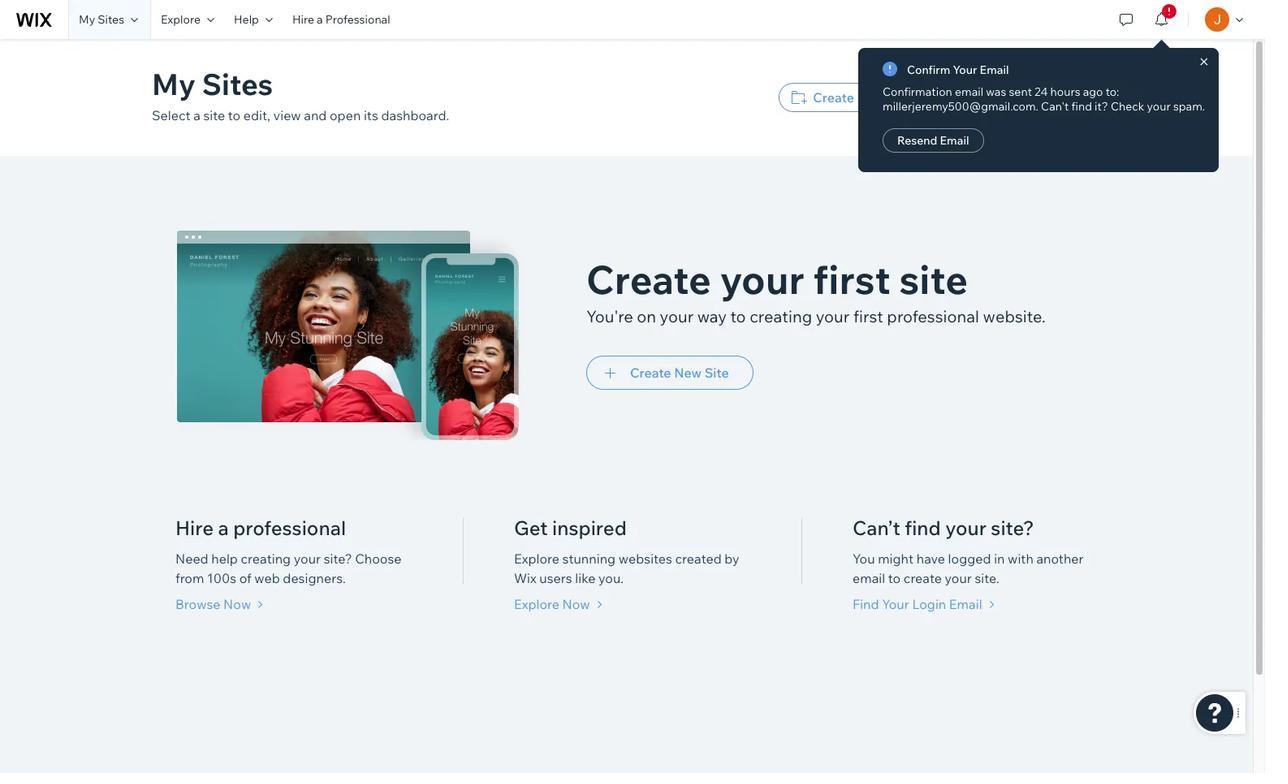 Task type: describe. For each thing, give the bounding box(es) containing it.
0 horizontal spatial professional
[[233, 516, 346, 540]]

1 vertical spatial create new site button
[[587, 356, 754, 390]]

my sites
[[79, 12, 124, 27]]

sites for my sites
[[98, 12, 124, 27]]

a for hire a professional
[[218, 516, 229, 540]]

site.
[[975, 570, 1000, 587]]

explore for explore stunning websites created by wix users like you.
[[514, 551, 560, 567]]

help
[[234, 12, 259, 27]]

login
[[913, 596, 947, 613]]

was
[[987, 85, 1007, 99]]

designers.
[[283, 570, 346, 587]]

new for bottom create new site button
[[675, 365, 702, 381]]

stunning
[[563, 551, 616, 567]]

creating inside need help creating your site? choose from 100s of web designers.
[[241, 551, 291, 567]]

get
[[514, 516, 548, 540]]

create new folder button
[[779, 83, 947, 112]]

confirm
[[908, 63, 951, 77]]

explore stunning websites created by wix users like you.
[[514, 551, 740, 587]]

can't
[[1042, 99, 1070, 114]]

can't
[[853, 516, 901, 540]]

like
[[576, 570, 596, 587]]

created
[[676, 551, 722, 567]]

need help creating your site? choose from 100s of web designers.
[[176, 551, 402, 587]]

browse now
[[176, 596, 251, 613]]

create new site for bottom create new site button
[[631, 365, 729, 381]]

help
[[211, 551, 238, 567]]

spam.
[[1174, 99, 1206, 114]]

confirm your email
[[908, 63, 1010, 77]]

a inside my sites select a site to edit, view and open its dashboard.
[[194, 107, 201, 124]]

get inspired
[[514, 516, 627, 540]]

create
[[904, 570, 943, 587]]

to for create
[[731, 306, 746, 327]]

create your first site you're on your way to creating your first professional website.
[[587, 255, 1047, 327]]

hire a professional
[[176, 516, 346, 540]]

sites for my sites select a site to edit, view and open its dashboard.
[[202, 66, 273, 102]]

now for inspired
[[563, 596, 590, 613]]

ago
[[1084, 85, 1104, 99]]

to:
[[1106, 85, 1120, 99]]

edit,
[[244, 107, 271, 124]]

view
[[273, 107, 301, 124]]

site for topmost create new site button
[[1070, 89, 1095, 106]]

1 vertical spatial email
[[941, 133, 970, 148]]

my for my sites select a site to edit, view and open its dashboard.
[[152, 66, 196, 102]]

creating inside the create your first site you're on your way to creating your first professional website.
[[750, 306, 813, 327]]

your inside confirmation email was sent 24 hours ago to: millerjeremy500@gmail.com. can't find it? check your spam.
[[1148, 99, 1172, 114]]

to inside my sites select a site to edit, view and open its dashboard.
[[228, 107, 241, 124]]

0 horizontal spatial find
[[905, 516, 942, 540]]

site for bottom create new site button
[[705, 365, 729, 381]]

resend
[[898, 133, 938, 148]]

create inside button
[[814, 89, 855, 106]]

your inside need help creating your site? choose from 100s of web designers.
[[294, 551, 321, 567]]

your inside you might have logged in with another email to create your site.
[[945, 570, 973, 587]]

now for a
[[224, 596, 251, 613]]

confirmation
[[883, 85, 953, 99]]

confirmation email was sent 24 hours ago to: millerjeremy500@gmail.com. can't find it? check your spam.
[[883, 85, 1206, 114]]

with
[[1008, 551, 1034, 567]]

100s
[[207, 570, 236, 587]]



Task type: vqa. For each thing, say whether or not it's contained in the screenshot.


Task type: locate. For each thing, give the bounding box(es) containing it.
1 vertical spatial a
[[194, 107, 201, 124]]

a inside "link"
[[317, 12, 323, 27]]

0 vertical spatial to
[[228, 107, 241, 124]]

email inside confirmation email was sent 24 hours ago to: millerjeremy500@gmail.com. can't find it? check your spam.
[[956, 85, 984, 99]]

site? up designers.
[[324, 551, 352, 567]]

0 horizontal spatial creating
[[241, 551, 291, 567]]

0 horizontal spatial a
[[194, 107, 201, 124]]

hire up need
[[176, 516, 214, 540]]

create left the folder at the top of the page
[[814, 89, 855, 106]]

find
[[1072, 99, 1093, 114], [905, 516, 942, 540]]

in
[[995, 551, 1006, 567]]

0 vertical spatial creating
[[750, 306, 813, 327]]

1 horizontal spatial find
[[1072, 99, 1093, 114]]

1 vertical spatial sites
[[202, 66, 273, 102]]

1 horizontal spatial my
[[152, 66, 196, 102]]

sites inside my sites select a site to edit, view and open its dashboard.
[[202, 66, 273, 102]]

site?
[[992, 516, 1035, 540], [324, 551, 352, 567]]

your right find
[[883, 596, 910, 613]]

0 vertical spatial create new site button
[[962, 83, 1114, 112]]

site left it?
[[1070, 89, 1095, 106]]

professional
[[888, 306, 980, 327], [233, 516, 346, 540]]

0 horizontal spatial sites
[[98, 12, 124, 27]]

1 vertical spatial to
[[731, 306, 746, 327]]

0 horizontal spatial site?
[[324, 551, 352, 567]]

site? up with
[[992, 516, 1035, 540]]

2 horizontal spatial a
[[317, 12, 323, 27]]

need
[[176, 551, 209, 567]]

a up help
[[218, 516, 229, 540]]

0 horizontal spatial hire
[[176, 516, 214, 540]]

1 horizontal spatial a
[[218, 516, 229, 540]]

its
[[364, 107, 379, 124]]

a left professional
[[317, 12, 323, 27]]

browse
[[176, 596, 221, 613]]

hire a professional
[[292, 12, 391, 27]]

resend email
[[898, 133, 970, 148]]

explore left help in the left of the page
[[161, 12, 201, 27]]

1 vertical spatial hire
[[176, 516, 214, 540]]

my for my sites
[[79, 12, 95, 27]]

1 now from the left
[[224, 596, 251, 613]]

2 vertical spatial to
[[889, 570, 901, 587]]

0 vertical spatial first
[[814, 255, 891, 304]]

your
[[954, 63, 978, 77], [883, 596, 910, 613]]

0 vertical spatial site
[[204, 107, 225, 124]]

create new folder
[[814, 89, 927, 106]]

you're
[[587, 306, 634, 327]]

1 vertical spatial site
[[705, 365, 729, 381]]

2 vertical spatial explore
[[514, 596, 560, 613]]

another
[[1037, 551, 1084, 567]]

0 vertical spatial site?
[[992, 516, 1035, 540]]

websites
[[619, 551, 673, 567]]

now down of
[[224, 596, 251, 613]]

have
[[917, 551, 946, 567]]

1 vertical spatial email
[[853, 570, 886, 587]]

hire for hire a professional
[[176, 516, 214, 540]]

1 horizontal spatial sites
[[202, 66, 273, 102]]

hours
[[1051, 85, 1081, 99]]

email down millerjeremy500@gmail.com. at the top right of the page
[[941, 133, 970, 148]]

your for login
[[883, 596, 910, 613]]

from
[[176, 570, 204, 587]]

new down way
[[675, 365, 702, 381]]

email inside you might have logged in with another email to create your site.
[[853, 570, 886, 587]]

create new site
[[996, 89, 1095, 106], [631, 365, 729, 381]]

can't find your site?
[[853, 516, 1035, 540]]

0 vertical spatial site
[[1070, 89, 1095, 106]]

0 horizontal spatial to
[[228, 107, 241, 124]]

site
[[1070, 89, 1095, 106], [705, 365, 729, 381]]

of
[[239, 570, 252, 587]]

hire for hire a professional
[[292, 12, 314, 27]]

you.
[[599, 570, 624, 587]]

to inside you might have logged in with another email to create your site.
[[889, 570, 901, 587]]

1 horizontal spatial new
[[858, 89, 885, 106]]

1 horizontal spatial to
[[731, 306, 746, 327]]

new left the folder at the top of the page
[[858, 89, 885, 106]]

1 vertical spatial creating
[[241, 551, 291, 567]]

1 vertical spatial site?
[[324, 551, 352, 567]]

hire inside "link"
[[292, 12, 314, 27]]

0 horizontal spatial site
[[204, 107, 225, 124]]

find
[[853, 596, 880, 613]]

0 vertical spatial a
[[317, 12, 323, 27]]

email up "was"
[[980, 63, 1010, 77]]

explore for explore now
[[514, 596, 560, 613]]

1 horizontal spatial site
[[1070, 89, 1095, 106]]

create inside the create your first site you're on your way to creating your first professional website.
[[587, 255, 712, 304]]

site down way
[[705, 365, 729, 381]]

professional inside the create your first site you're on your way to creating your first professional website.
[[888, 306, 980, 327]]

2 horizontal spatial to
[[889, 570, 901, 587]]

site inside the create your first site you're on your way to creating your first professional website.
[[900, 255, 969, 304]]

explore inside explore stunning websites created by wix users like you.
[[514, 551, 560, 567]]

first
[[814, 255, 891, 304], [854, 306, 884, 327]]

email
[[956, 85, 984, 99], [853, 570, 886, 587]]

create down on
[[631, 365, 672, 381]]

now
[[224, 596, 251, 613], [563, 596, 590, 613]]

1 horizontal spatial site?
[[992, 516, 1035, 540]]

0 vertical spatial sites
[[98, 12, 124, 27]]

1 horizontal spatial email
[[956, 85, 984, 99]]

1 vertical spatial professional
[[233, 516, 346, 540]]

a
[[317, 12, 323, 27], [194, 107, 201, 124], [218, 516, 229, 540]]

find up have
[[905, 516, 942, 540]]

0 vertical spatial your
[[954, 63, 978, 77]]

0 vertical spatial email
[[980, 63, 1010, 77]]

explore now
[[514, 596, 590, 613]]

0 vertical spatial email
[[956, 85, 984, 99]]

to down might
[[889, 570, 901, 587]]

1 vertical spatial explore
[[514, 551, 560, 567]]

hire
[[292, 12, 314, 27], [176, 516, 214, 540]]

email down site.
[[950, 596, 983, 613]]

hire right help button
[[292, 12, 314, 27]]

my inside my sites select a site to edit, view and open its dashboard.
[[152, 66, 196, 102]]

1 vertical spatial find
[[905, 516, 942, 540]]

email down confirm your email
[[956, 85, 984, 99]]

new for topmost create new site button
[[1040, 89, 1067, 106]]

1 vertical spatial first
[[854, 306, 884, 327]]

and
[[304, 107, 327, 124]]

to left edit,
[[228, 107, 241, 124]]

users
[[540, 570, 573, 587]]

explore down wix
[[514, 596, 560, 613]]

find your login email
[[853, 596, 983, 613]]

find left it?
[[1072, 99, 1093, 114]]

site inside my sites select a site to edit, view and open its dashboard.
[[204, 107, 225, 124]]

sites
[[98, 12, 124, 27], [202, 66, 273, 102]]

website.
[[984, 306, 1047, 327]]

site
[[204, 107, 225, 124], [900, 255, 969, 304]]

0 vertical spatial my
[[79, 12, 95, 27]]

my
[[79, 12, 95, 27], [152, 66, 196, 102]]

2 now from the left
[[563, 596, 590, 613]]

24
[[1035, 85, 1049, 99]]

explore for explore
[[161, 12, 201, 27]]

choose
[[355, 551, 402, 567]]

might
[[879, 551, 914, 567]]

sent
[[1010, 85, 1033, 99]]

site? inside need help creating your site? choose from 100s of web designers.
[[324, 551, 352, 567]]

now down like
[[563, 596, 590, 613]]

explore
[[161, 12, 201, 27], [514, 551, 560, 567], [514, 596, 560, 613]]

0 horizontal spatial create new site
[[631, 365, 729, 381]]

0 horizontal spatial email
[[853, 570, 886, 587]]

to
[[228, 107, 241, 124], [731, 306, 746, 327], [889, 570, 901, 587]]

logged
[[949, 551, 992, 567]]

0 vertical spatial create new site
[[996, 89, 1095, 106]]

new right sent
[[1040, 89, 1067, 106]]

1 horizontal spatial your
[[954, 63, 978, 77]]

1 horizontal spatial creating
[[750, 306, 813, 327]]

to for you
[[889, 570, 901, 587]]

new
[[858, 89, 885, 106], [1040, 89, 1067, 106], [675, 365, 702, 381]]

1 horizontal spatial hire
[[292, 12, 314, 27]]

0 vertical spatial find
[[1072, 99, 1093, 114]]

new for create new folder button
[[858, 89, 885, 106]]

creating right way
[[750, 306, 813, 327]]

by
[[725, 551, 740, 567]]

creating
[[750, 306, 813, 327], [241, 551, 291, 567]]

create new site button
[[962, 83, 1114, 112], [587, 356, 754, 390]]

create your first site image
[[177, 231, 527, 440]]

1 horizontal spatial create new site button
[[962, 83, 1114, 112]]

create new site for topmost create new site button
[[996, 89, 1095, 106]]

1 vertical spatial my
[[152, 66, 196, 102]]

to inside the create your first site you're on your way to creating your first professional website.
[[731, 306, 746, 327]]

1 horizontal spatial professional
[[888, 306, 980, 327]]

0 vertical spatial hire
[[292, 12, 314, 27]]

a for hire a professional
[[317, 12, 323, 27]]

0 horizontal spatial new
[[675, 365, 702, 381]]

0 horizontal spatial create new site button
[[587, 356, 754, 390]]

2 vertical spatial a
[[218, 516, 229, 540]]

2 horizontal spatial new
[[1040, 89, 1067, 106]]

0 horizontal spatial your
[[883, 596, 910, 613]]

1 vertical spatial your
[[883, 596, 910, 613]]

your right confirm
[[954, 63, 978, 77]]

select
[[152, 107, 191, 124]]

a right the select
[[194, 107, 201, 124]]

email
[[980, 63, 1010, 77], [941, 133, 970, 148], [950, 596, 983, 613]]

1 horizontal spatial now
[[563, 596, 590, 613]]

find inside confirmation email was sent 24 hours ago to: millerjeremy500@gmail.com. can't find it? check your spam.
[[1072, 99, 1093, 114]]

1 horizontal spatial create new site
[[996, 89, 1095, 106]]

web
[[254, 570, 280, 587]]

your
[[1148, 99, 1172, 114], [721, 255, 805, 304], [660, 306, 694, 327], [816, 306, 850, 327], [946, 516, 987, 540], [294, 551, 321, 567], [945, 570, 973, 587]]

open
[[330, 107, 361, 124]]

on
[[637, 306, 657, 327]]

1 vertical spatial site
[[900, 255, 969, 304]]

create left can't
[[996, 89, 1037, 106]]

email down you
[[853, 570, 886, 587]]

folder
[[888, 89, 927, 106]]

professional
[[326, 12, 391, 27]]

0 vertical spatial explore
[[161, 12, 201, 27]]

inspired
[[553, 516, 627, 540]]

creating up web
[[241, 551, 291, 567]]

create
[[814, 89, 855, 106], [996, 89, 1037, 106], [587, 255, 712, 304], [631, 365, 672, 381]]

it?
[[1095, 99, 1109, 114]]

0 horizontal spatial site
[[705, 365, 729, 381]]

0 horizontal spatial now
[[224, 596, 251, 613]]

wix
[[514, 570, 537, 587]]

to right way
[[731, 306, 746, 327]]

help button
[[224, 0, 283, 39]]

hire a professional link
[[283, 0, 400, 39]]

check
[[1112, 99, 1145, 114]]

1 vertical spatial create new site
[[631, 365, 729, 381]]

you
[[853, 551, 876, 567]]

way
[[698, 306, 727, 327]]

0 vertical spatial professional
[[888, 306, 980, 327]]

your for email
[[954, 63, 978, 77]]

explore up wix
[[514, 551, 560, 567]]

2 vertical spatial email
[[950, 596, 983, 613]]

1 horizontal spatial site
[[900, 255, 969, 304]]

create up on
[[587, 255, 712, 304]]

dashboard.
[[381, 107, 450, 124]]

you might have logged in with another email to create your site.
[[853, 551, 1084, 587]]

millerjeremy500@gmail.com.
[[883, 99, 1039, 114]]

my sites select a site to edit, view and open its dashboard.
[[152, 66, 450, 124]]

0 horizontal spatial my
[[79, 12, 95, 27]]



